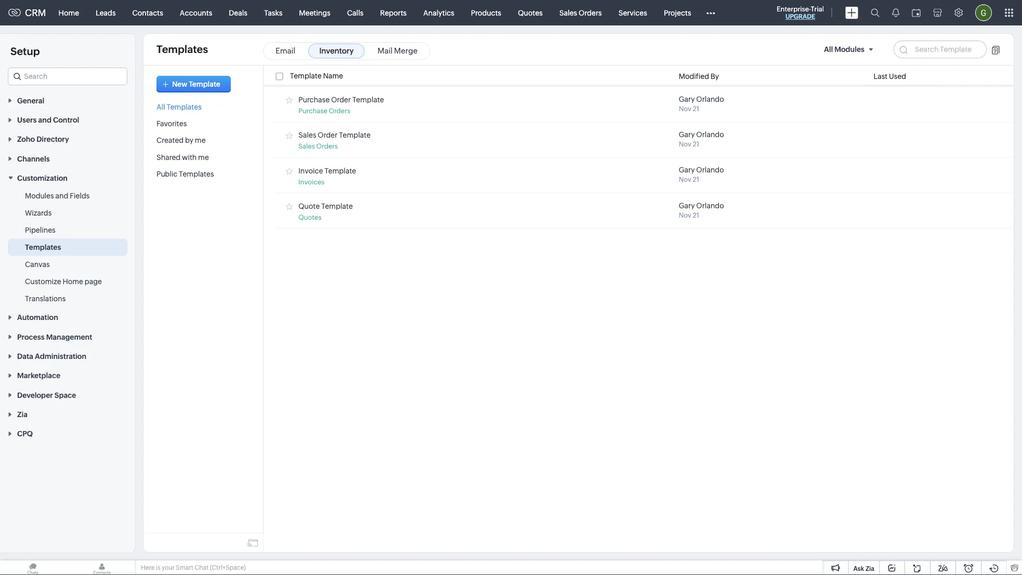 Task type: locate. For each thing, give the bounding box(es) containing it.
4 orlando from the top
[[697, 202, 725, 210]]

orlando for sales order template
[[697, 130, 725, 139]]

services
[[619, 9, 648, 17]]

modules up wizards link
[[25, 192, 54, 200]]

1 vertical spatial me
[[198, 153, 209, 161]]

me right by
[[195, 136, 206, 145]]

new
[[172, 80, 188, 88]]

home
[[59, 9, 79, 17], [63, 278, 83, 286]]

analytics link
[[415, 0, 463, 25]]

gary
[[679, 95, 695, 103], [679, 130, 695, 139], [679, 166, 695, 174], [679, 202, 695, 210]]

channels button
[[0, 149, 135, 168]]

gary orlando nov 21 for purchase order template
[[679, 95, 725, 113]]

orlando for purchase order template
[[697, 95, 725, 103]]

template inside purchase order template purchase orders
[[353, 96, 384, 104]]

orders inside purchase order template purchase orders
[[329, 107, 351, 115]]

mail
[[378, 46, 393, 55]]

0 vertical spatial purchase
[[299, 96, 330, 104]]

and
[[38, 116, 51, 124], [55, 192, 68, 200]]

last
[[874, 72, 888, 81]]

email
[[276, 46, 296, 55]]

crm
[[25, 7, 46, 18]]

nov for invoice template
[[679, 176, 692, 184]]

3 orlando from the top
[[697, 166, 725, 174]]

me for shared with me
[[198, 153, 209, 161]]

template right new
[[189, 80, 221, 88]]

me for created by me
[[195, 136, 206, 145]]

1 gary orlando link from the top
[[679, 95, 725, 103]]

reports link
[[372, 0, 415, 25]]

orders left services
[[579, 9, 602, 17]]

gary orlando link for purchase order template
[[679, 95, 725, 103]]

template up sales order template link
[[353, 96, 384, 104]]

last used
[[874, 72, 907, 81]]

home left page at top left
[[63, 278, 83, 286]]

all for all templates
[[157, 103, 165, 111]]

1 vertical spatial all
[[157, 103, 165, 111]]

process management
[[17, 333, 92, 341]]

pipelines
[[25, 226, 56, 234]]

create menu element
[[840, 0, 865, 25]]

modules and fields link
[[25, 191, 90, 201]]

meetings link
[[291, 0, 339, 25]]

sales orders
[[560, 9, 602, 17]]

0 vertical spatial order
[[331, 96, 351, 104]]

tasks
[[264, 9, 283, 17]]

translations link
[[25, 294, 66, 304]]

sales inside "link"
[[560, 9, 578, 17]]

templates down the pipelines link
[[25, 243, 61, 252]]

0 horizontal spatial and
[[38, 116, 51, 124]]

data administration button
[[0, 347, 135, 366]]

2 21 from the top
[[693, 140, 700, 148]]

modified
[[679, 72, 710, 81]]

with
[[182, 153, 197, 161]]

1 vertical spatial sales
[[299, 131, 316, 139]]

is
[[156, 565, 161, 572]]

cpq button
[[0, 424, 135, 444]]

1 gary from the top
[[679, 95, 695, 103]]

21
[[693, 105, 700, 113], [693, 140, 700, 148], [693, 176, 700, 184], [693, 211, 700, 219]]

modules inside all modules field
[[835, 45, 865, 54]]

name
[[323, 71, 343, 80]]

3 gary orlando link from the top
[[679, 166, 725, 174]]

home right crm
[[59, 9, 79, 17]]

2 gary orlando link from the top
[[679, 130, 725, 139]]

accounts link
[[172, 0, 221, 25]]

new template
[[172, 80, 221, 88]]

setup
[[10, 45, 40, 57]]

all down trial
[[825, 45, 834, 54]]

gary orlando link
[[679, 95, 725, 103], [679, 130, 725, 139], [679, 166, 725, 174], [679, 202, 725, 210]]

1 vertical spatial and
[[55, 192, 68, 200]]

me right with at the top left of page
[[198, 153, 209, 161]]

translations
[[25, 295, 66, 303]]

1 vertical spatial order
[[318, 131, 338, 139]]

gary for purchase order template
[[679, 95, 695, 103]]

4 21 from the top
[[693, 211, 700, 219]]

contacts image
[[69, 561, 135, 576]]

2 vertical spatial orders
[[317, 143, 338, 150]]

None field
[[8, 68, 127, 85]]

space
[[55, 391, 76, 400]]

and for users
[[38, 116, 51, 124]]

2 gary from the top
[[679, 130, 695, 139]]

me
[[195, 136, 206, 145], [198, 153, 209, 161]]

0 vertical spatial orders
[[579, 9, 602, 17]]

upgrade
[[786, 13, 816, 20]]

orders inside sales order template sales orders
[[317, 143, 338, 150]]

2 gary orlando nov 21 from the top
[[679, 130, 725, 148]]

templates
[[157, 43, 208, 55], [167, 103, 202, 111], [179, 170, 214, 178], [25, 243, 61, 252]]

orlando for invoice template
[[697, 166, 725, 174]]

Search Template text field
[[894, 41, 987, 58]]

1 vertical spatial zia
[[866, 566, 875, 573]]

orders down sales order template link
[[317, 143, 338, 150]]

fields
[[70, 192, 90, 200]]

calls link
[[339, 0, 372, 25]]

gary for sales order template
[[679, 130, 695, 139]]

0 vertical spatial all
[[825, 45, 834, 54]]

4 gary orlando nov 21 from the top
[[679, 202, 725, 219]]

quotes right 'products'
[[518, 9, 543, 17]]

1 orlando from the top
[[697, 95, 725, 103]]

developer space button
[[0, 386, 135, 405]]

shared with me
[[157, 153, 209, 161]]

modules
[[835, 45, 865, 54], [25, 192, 54, 200]]

inventory
[[319, 46, 354, 55]]

and inside dropdown button
[[38, 116, 51, 124]]

4 gary orlando link from the top
[[679, 202, 725, 210]]

1 vertical spatial orders
[[329, 107, 351, 115]]

chat
[[195, 565, 209, 572]]

template right invoice
[[325, 167, 356, 175]]

inventory link
[[309, 44, 365, 59]]

1 vertical spatial home
[[63, 278, 83, 286]]

order inside purchase order template purchase orders
[[331, 96, 351, 104]]

sales order template link
[[299, 131, 371, 139]]

nov
[[679, 105, 692, 113], [679, 140, 692, 148], [679, 176, 692, 184], [679, 211, 692, 219]]

customization
[[17, 174, 68, 182]]

quotes
[[518, 9, 543, 17], [299, 214, 322, 221]]

all inside field
[[825, 45, 834, 54]]

gary orlando nov 21 for invoice template
[[679, 166, 725, 184]]

orlando for quote template
[[697, 202, 725, 210]]

quotes down 'quote'
[[299, 214, 322, 221]]

crm link
[[8, 7, 46, 18]]

templates down with at the top left of page
[[179, 170, 214, 178]]

(ctrl+space)
[[210, 565, 246, 572]]

orders for purchase order template
[[329, 107, 351, 115]]

administration
[[35, 353, 86, 361]]

and left fields
[[55, 192, 68, 200]]

nov for sales order template
[[679, 140, 692, 148]]

orders
[[579, 9, 602, 17], [329, 107, 351, 115], [317, 143, 338, 150]]

zia inside 'zia' dropdown button
[[17, 411, 28, 419]]

1 purchase from the top
[[299, 96, 330, 104]]

templates link
[[25, 242, 61, 253]]

templates inside the customization region
[[25, 243, 61, 252]]

4 gary from the top
[[679, 202, 695, 210]]

2 orlando from the top
[[697, 130, 725, 139]]

template inside sales order template sales orders
[[339, 131, 371, 139]]

quotes inside quote template quotes
[[299, 214, 322, 221]]

1 vertical spatial purchase
[[299, 107, 328, 115]]

orders for sales order template
[[317, 143, 338, 150]]

1 21 from the top
[[693, 105, 700, 113]]

developer
[[17, 391, 53, 400]]

1 horizontal spatial and
[[55, 192, 68, 200]]

0 vertical spatial modules
[[835, 45, 865, 54]]

1 horizontal spatial zia
[[866, 566, 875, 573]]

and inside the customization region
[[55, 192, 68, 200]]

1 nov from the top
[[679, 105, 692, 113]]

1 vertical spatial quotes
[[299, 214, 322, 221]]

template left name
[[290, 71, 322, 80]]

2 nov from the top
[[679, 140, 692, 148]]

data
[[17, 353, 33, 361]]

order inside sales order template sales orders
[[318, 131, 338, 139]]

1 gary orlando nov 21 from the top
[[679, 95, 725, 113]]

purchase down the purchase order template link
[[299, 107, 328, 115]]

sales
[[560, 9, 578, 17], [299, 131, 316, 139], [299, 143, 315, 150]]

1 vertical spatial modules
[[25, 192, 54, 200]]

4 nov from the top
[[679, 211, 692, 219]]

Search text field
[[8, 68, 127, 85]]

modules down create menu "icon"
[[835, 45, 865, 54]]

modules and fields
[[25, 192, 90, 200]]

all up favorites link
[[157, 103, 165, 111]]

template down purchase order template purchase orders
[[339, 131, 371, 139]]

0 vertical spatial sales
[[560, 9, 578, 17]]

sales for sales order template sales orders
[[299, 131, 316, 139]]

and right the users
[[38, 116, 51, 124]]

home inside "link"
[[59, 9, 79, 17]]

here is your smart chat (ctrl+space)
[[141, 565, 246, 572]]

template inside invoice template invoices
[[325, 167, 356, 175]]

0 vertical spatial quotes
[[518, 9, 543, 17]]

orlando
[[697, 95, 725, 103], [697, 130, 725, 139], [697, 166, 725, 174], [697, 202, 725, 210]]

0 horizontal spatial zia
[[17, 411, 28, 419]]

1 horizontal spatial modules
[[835, 45, 865, 54]]

zia up cpq
[[17, 411, 28, 419]]

zia right ask
[[866, 566, 875, 573]]

3 gary from the top
[[679, 166, 695, 174]]

analytics
[[424, 9, 455, 17]]

search element
[[865, 0, 886, 25]]

order down purchase order template purchase orders
[[318, 131, 338, 139]]

21 for sales order template
[[693, 140, 700, 148]]

template right 'quote'
[[321, 202, 353, 211]]

0 vertical spatial home
[[59, 9, 79, 17]]

pipelines link
[[25, 225, 56, 236]]

all modules
[[825, 45, 865, 54]]

0 horizontal spatial all
[[157, 103, 165, 111]]

0 vertical spatial zia
[[17, 411, 28, 419]]

canvas
[[25, 260, 50, 269]]

order down name
[[331, 96, 351, 104]]

gary for quote template
[[679, 202, 695, 210]]

0 horizontal spatial modules
[[25, 192, 54, 200]]

3 21 from the top
[[693, 176, 700, 184]]

0 horizontal spatial quotes
[[299, 214, 322, 221]]

orders down the purchase order template link
[[329, 107, 351, 115]]

calendar image
[[913, 9, 921, 17]]

used
[[890, 72, 907, 81]]

enterprise-
[[777, 5, 811, 13]]

0 vertical spatial me
[[195, 136, 206, 145]]

public templates link
[[157, 170, 214, 178]]

3 nov from the top
[[679, 176, 692, 184]]

0 vertical spatial and
[[38, 116, 51, 124]]

2 vertical spatial sales
[[299, 143, 315, 150]]

purchase down template name
[[299, 96, 330, 104]]

calls
[[347, 9, 364, 17]]

3 gary orlando nov 21 from the top
[[679, 166, 725, 184]]

1 horizontal spatial all
[[825, 45, 834, 54]]



Task type: vqa. For each thing, say whether or not it's contained in the screenshot.


Task type: describe. For each thing, give the bounding box(es) containing it.
merge
[[394, 46, 418, 55]]

template inside quote template quotes
[[321, 202, 353, 211]]

gary for invoice template
[[679, 166, 695, 174]]

search image
[[871, 8, 880, 17]]

sales orders link
[[551, 0, 611, 25]]

21 for invoice template
[[693, 176, 700, 184]]

create menu image
[[846, 7, 859, 19]]

order for purchase
[[331, 96, 351, 104]]

nov for purchase order template
[[679, 105, 692, 113]]

shared with me link
[[157, 153, 209, 161]]

favorites
[[157, 119, 187, 128]]

templates up new
[[157, 43, 208, 55]]

automation button
[[0, 308, 135, 327]]

nov for quote template
[[679, 211, 692, 219]]

orders inside "link"
[[579, 9, 602, 17]]

here
[[141, 565, 155, 572]]

services link
[[611, 0, 656, 25]]

marketplace button
[[0, 366, 135, 386]]

signals image
[[893, 8, 900, 17]]

channels
[[17, 155, 50, 163]]

zia button
[[0, 405, 135, 424]]

ask zia
[[854, 566, 875, 573]]

created by me
[[157, 136, 206, 145]]

wizards link
[[25, 208, 52, 218]]

home inside the customization region
[[63, 278, 83, 286]]

automation
[[17, 314, 58, 322]]

gary orlando nov 21 for sales order template
[[679, 130, 725, 148]]

created
[[157, 136, 184, 145]]

21 for quote template
[[693, 211, 700, 219]]

purchase order template link
[[299, 96, 384, 104]]

2 purchase from the top
[[299, 107, 328, 115]]

sales order template sales orders
[[299, 131, 371, 150]]

purchase order template purchase orders
[[299, 96, 384, 115]]

templates up favorites link
[[167, 103, 202, 111]]

created by me link
[[157, 136, 206, 145]]

21 for purchase order template
[[693, 105, 700, 113]]

Other Modules field
[[700, 4, 722, 21]]

invoice
[[299, 167, 323, 175]]

directory
[[37, 135, 69, 144]]

sales for sales orders
[[560, 9, 578, 17]]

users
[[17, 116, 37, 124]]

order for sales
[[318, 131, 338, 139]]

All Modules field
[[820, 41, 881, 58]]

invoices
[[299, 178, 325, 186]]

zoho
[[17, 135, 35, 144]]

data administration
[[17, 353, 86, 361]]

developer space
[[17, 391, 76, 400]]

cpq
[[17, 430, 33, 439]]

profile element
[[970, 0, 999, 25]]

and for modules
[[55, 192, 68, 200]]

mail merge link
[[367, 44, 429, 59]]

projects
[[664, 9, 692, 17]]

accounts
[[180, 9, 212, 17]]

gary orlando link for sales order template
[[679, 130, 725, 139]]

gary orlando nov 21 for quote template
[[679, 202, 725, 219]]

template inside button
[[189, 80, 221, 88]]

quotes link
[[510, 0, 551, 25]]

invoice template invoices
[[299, 167, 356, 186]]

public
[[157, 170, 178, 178]]

general
[[17, 96, 44, 105]]

customize home page link
[[25, 277, 102, 287]]

favorites link
[[157, 119, 187, 128]]

all templates link
[[157, 103, 202, 111]]

modified by
[[679, 72, 720, 81]]

1 horizontal spatial quotes
[[518, 9, 543, 17]]

trial
[[811, 5, 825, 13]]

meetings
[[299, 9, 331, 17]]

marketplace
[[17, 372, 60, 380]]

users and control
[[17, 116, 79, 124]]

gary orlando link for invoice template
[[679, 166, 725, 174]]

users and control button
[[0, 110, 135, 129]]

modules inside modules and fields link
[[25, 192, 54, 200]]

invoice template link
[[299, 167, 356, 175]]

contacts
[[132, 9, 163, 17]]

mail merge
[[378, 46, 418, 55]]

customization region
[[0, 188, 135, 308]]

new template button
[[157, 76, 231, 93]]

gary orlando link for quote template
[[679, 202, 725, 210]]

all for all modules
[[825, 45, 834, 54]]

canvas link
[[25, 259, 50, 270]]

quote template quotes
[[299, 202, 353, 221]]

public templates
[[157, 170, 214, 178]]

control
[[53, 116, 79, 124]]

profile image
[[976, 4, 993, 21]]

products
[[471, 9, 502, 17]]

home link
[[50, 0, 87, 25]]

deals
[[229, 9, 248, 17]]

customize home page
[[25, 278, 102, 286]]

quote
[[299, 202, 320, 211]]

enterprise-trial upgrade
[[777, 5, 825, 20]]

smart
[[176, 565, 194, 572]]

management
[[46, 333, 92, 341]]

customization button
[[0, 168, 135, 188]]

contacts link
[[124, 0, 172, 25]]

projects link
[[656, 0, 700, 25]]

quote template link
[[299, 202, 353, 211]]

chats image
[[0, 561, 66, 576]]

process management button
[[0, 327, 135, 347]]

process
[[17, 333, 45, 341]]

leads link
[[87, 0, 124, 25]]

all templates
[[157, 103, 202, 111]]

deals link
[[221, 0, 256, 25]]

signals element
[[886, 0, 906, 25]]

zoho directory button
[[0, 129, 135, 149]]



